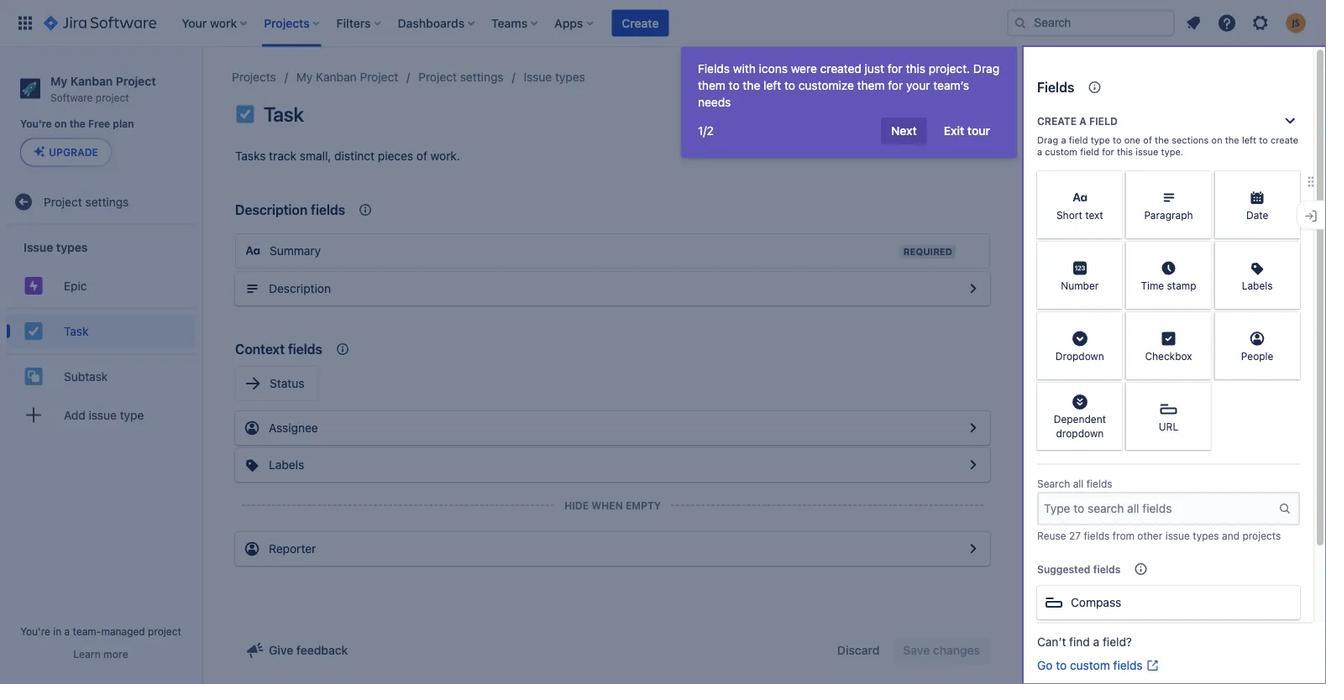 Task type: locate. For each thing, give the bounding box(es) containing it.
issue right other
[[1165, 530, 1190, 542]]

2 you're from the top
[[20, 626, 50, 637]]

1 vertical spatial custom
[[1070, 659, 1110, 673]]

sections
[[1172, 135, 1209, 146]]

2 vertical spatial issue
[[1165, 530, 1190, 542]]

issue down one
[[1136, 147, 1158, 157]]

types
[[555, 70, 585, 84], [56, 240, 88, 254], [1193, 530, 1219, 542]]

labels inside "button"
[[269, 458, 304, 472]]

settings down upgrade
[[85, 195, 129, 209]]

1 horizontal spatial create
[[1037, 115, 1077, 127]]

project up plan on the top
[[96, 91, 129, 103]]

on up upgrade button
[[54, 118, 67, 130]]

compass
[[1071, 596, 1121, 610]]

0 vertical spatial labels
[[1242, 280, 1273, 291]]

0 vertical spatial create
[[622, 16, 659, 30]]

1 vertical spatial project settings link
[[7, 185, 195, 219]]

1 horizontal spatial type
[[1091, 135, 1110, 146]]

0 vertical spatial issue types
[[524, 70, 585, 84]]

fields inside fields with icons were created just for this project. drag them to the left to customize them for your team's needs
[[698, 62, 730, 76]]

them up needs
[[698, 79, 726, 92]]

1 vertical spatial type
[[120, 408, 144, 422]]

left
[[763, 79, 781, 92], [1242, 135, 1256, 146]]

1 vertical spatial issue
[[89, 408, 117, 422]]

fields
[[311, 202, 345, 218], [288, 341, 322, 357], [1086, 478, 1112, 490], [1084, 530, 1110, 542], [1093, 563, 1121, 575], [1113, 659, 1143, 673]]

group
[[7, 225, 195, 442]]

1 vertical spatial project
[[148, 626, 181, 637]]

and
[[1222, 530, 1240, 542]]

issue types link
[[524, 67, 585, 87]]

type down subtask link
[[120, 408, 144, 422]]

create for create a field
[[1037, 115, 1077, 127]]

0 horizontal spatial my
[[50, 74, 67, 88]]

open field configuration image inside reporter button
[[963, 539, 983, 559]]

project settings link
[[418, 67, 503, 87], [7, 185, 195, 219]]

0 vertical spatial issue
[[1136, 147, 1158, 157]]

1 horizontal spatial settings
[[460, 70, 503, 84]]

0 horizontal spatial more information about the context fields image
[[333, 339, 353, 359]]

1 vertical spatial issue
[[24, 240, 53, 254]]

0 horizontal spatial project settings link
[[7, 185, 195, 219]]

1 vertical spatial labels
[[269, 458, 304, 472]]

custom
[[1045, 147, 1077, 157], [1070, 659, 1110, 673]]

0 vertical spatial open field configuration image
[[963, 279, 983, 299]]

issue inside add issue type button
[[89, 408, 117, 422]]

project
[[360, 70, 398, 84], [418, 70, 457, 84], [116, 74, 156, 88], [44, 195, 82, 209]]

issue types down primary element
[[524, 70, 585, 84]]

kanban
[[316, 70, 357, 84], [70, 74, 113, 88]]

0 vertical spatial custom
[[1045, 147, 1077, 157]]

open field configuration image inside the labels "button"
[[963, 455, 983, 475]]

0 horizontal spatial settings
[[85, 195, 129, 209]]

0 vertical spatial type
[[1091, 135, 1110, 146]]

the left free
[[69, 118, 86, 130]]

0 horizontal spatial kanban
[[70, 74, 113, 88]]

0 vertical spatial this
[[906, 62, 925, 76]]

types up epic
[[56, 240, 88, 254]]

1 horizontal spatial my
[[296, 70, 313, 84]]

you're for you're in a team-managed project
[[20, 626, 50, 637]]

1 vertical spatial for
[[888, 79, 903, 92]]

checkbox
[[1145, 350, 1192, 362]]

1 horizontal spatial task
[[264, 102, 304, 126]]

1 horizontal spatial more information about the context fields image
[[355, 200, 375, 220]]

1 horizontal spatial them
[[857, 79, 885, 92]]

my kanban project
[[296, 70, 398, 84]]

2 them from the left
[[857, 79, 885, 92]]

create
[[622, 16, 659, 30], [1037, 115, 1077, 127]]

description for description fields
[[235, 202, 307, 218]]

fields for fields with icons were created just for this project. drag them to the left to customize them for your team's needs
[[698, 62, 730, 76]]

stamp
[[1167, 280, 1196, 291]]

1 vertical spatial this
[[1117, 147, 1133, 157]]

my up software
[[50, 74, 67, 88]]

0 vertical spatial fields
[[698, 62, 730, 76]]

0 horizontal spatial them
[[698, 79, 726, 92]]

kanban for my kanban project
[[316, 70, 357, 84]]

description up summary
[[235, 202, 307, 218]]

my inside the my kanban project software project
[[50, 74, 67, 88]]

of
[[1143, 135, 1152, 146], [416, 149, 427, 163]]

exit
[[944, 124, 964, 138]]

2 open field configuration image from the top
[[963, 455, 983, 475]]

0 vertical spatial left
[[763, 79, 781, 92]]

project right managed
[[148, 626, 181, 637]]

jira software image
[[44, 13, 156, 33], [44, 13, 156, 33]]

labels down date
[[1242, 280, 1273, 291]]

for for customize
[[888, 79, 903, 92]]

edit workflow
[[875, 107, 950, 121]]

this up your
[[906, 62, 925, 76]]

1 vertical spatial field
[[1069, 135, 1088, 146]]

my right projects
[[296, 70, 313, 84]]

for down the create a field
[[1102, 147, 1114, 157]]

kanban inside the my kanban project software project
[[70, 74, 113, 88]]

1 vertical spatial description
[[269, 282, 331, 296]]

0 horizontal spatial on
[[54, 118, 67, 130]]

0 horizontal spatial task
[[64, 324, 89, 338]]

type
[[1091, 135, 1110, 146], [120, 408, 144, 422]]

issue right add
[[89, 408, 117, 422]]

2 vertical spatial for
[[1102, 147, 1114, 157]]

more information about the context fields image
[[355, 200, 375, 220], [333, 339, 353, 359]]

task
[[264, 102, 304, 126], [64, 324, 89, 338]]

left left create
[[1242, 135, 1256, 146]]

0 vertical spatial settings
[[460, 70, 503, 84]]

drag a field type to one of the sections on the left to create a custom field for this issue type.
[[1037, 135, 1298, 157]]

0 vertical spatial project
[[96, 91, 129, 103]]

1 vertical spatial drag
[[1037, 135, 1058, 146]]

0 horizontal spatial this
[[906, 62, 925, 76]]

customize
[[798, 79, 854, 92]]

task group
[[7, 308, 195, 353]]

project up plan on the top
[[116, 74, 156, 88]]

drag inside fields with icons were created just for this project. drag them to the left to customize them for your team's needs
[[973, 62, 999, 76]]

0 vertical spatial drag
[[973, 62, 999, 76]]

of left work.
[[416, 149, 427, 163]]

types down primary element
[[555, 70, 585, 84]]

epic
[[64, 279, 87, 293]]

summary
[[270, 244, 321, 258]]

Type to search all fields text field
[[1039, 494, 1278, 524]]

open field configuration image
[[963, 418, 983, 438]]

for right just
[[887, 62, 903, 76]]

1 vertical spatial open field configuration image
[[963, 455, 983, 475]]

more information about the context fields image right the context fields
[[333, 339, 353, 359]]

0 vertical spatial you're
[[20, 118, 52, 130]]

can't find a field?
[[1037, 635, 1132, 649], [1037, 635, 1132, 649]]

0 horizontal spatial labels
[[269, 458, 304, 472]]

this
[[906, 62, 925, 76], [1117, 147, 1133, 157]]

0 vertical spatial issue
[[524, 70, 552, 84]]

1 vertical spatial more information about the context fields image
[[333, 339, 353, 359]]

description down summary
[[269, 282, 331, 296]]

1 you're from the top
[[20, 118, 52, 130]]

1 open field configuration image from the top
[[963, 279, 983, 299]]

1 vertical spatial of
[[416, 149, 427, 163]]

issue down primary element
[[524, 70, 552, 84]]

for left your
[[888, 79, 903, 92]]

feedback
[[296, 644, 348, 658]]

1 horizontal spatial project
[[148, 626, 181, 637]]

Type to search all fields text field
[[1039, 494, 1278, 524]]

custom down the create a field
[[1045, 147, 1077, 157]]

fields left with
[[698, 62, 730, 76]]

create inside 'button'
[[622, 16, 659, 30]]

task down epic
[[64, 324, 89, 338]]

3 open field configuration image from the top
[[963, 539, 983, 559]]

1 vertical spatial project settings
[[44, 195, 129, 209]]

more information about the fields image
[[1084, 77, 1105, 97]]

1 horizontal spatial this
[[1117, 147, 1133, 157]]

0 vertical spatial of
[[1143, 135, 1152, 146]]

0 vertical spatial more information about the context fields image
[[355, 200, 375, 220]]

this inside drag a field type to one of the sections on the left to create a custom field for this issue type.
[[1117, 147, 1133, 157]]

1 horizontal spatial issue
[[1136, 147, 1158, 157]]

open field configuration image
[[963, 279, 983, 299], [963, 455, 983, 475], [963, 539, 983, 559]]

1 vertical spatial left
[[1242, 135, 1256, 146]]

1 horizontal spatial kanban
[[316, 70, 357, 84]]

plan
[[113, 118, 134, 130]]

1 vertical spatial on
[[1211, 135, 1222, 146]]

a
[[1079, 115, 1086, 127], [1061, 135, 1066, 146], [1037, 147, 1042, 157], [64, 626, 70, 637], [1093, 635, 1100, 649], [1093, 635, 1100, 649]]

1 horizontal spatial of
[[1143, 135, 1152, 146]]

issue up the epic link
[[24, 240, 53, 254]]

my for my kanban project software project
[[50, 74, 67, 88]]

0 horizontal spatial project settings
[[44, 195, 129, 209]]

0 horizontal spatial issue types
[[24, 240, 88, 254]]

0 horizontal spatial types
[[56, 240, 88, 254]]

issue types up epic
[[24, 240, 88, 254]]

your
[[906, 79, 930, 92]]

for inside drag a field type to one of the sections on the left to create a custom field for this issue type.
[[1102, 147, 1114, 157]]

reporter
[[269, 542, 316, 556]]

needs
[[698, 95, 731, 109]]

of right one
[[1143, 135, 1152, 146]]

this down one
[[1117, 147, 1133, 157]]

2 vertical spatial field
[[1080, 147, 1099, 157]]

with
[[733, 62, 756, 76]]

on right sections on the right of page
[[1211, 135, 1222, 146]]

0 horizontal spatial issue
[[89, 408, 117, 422]]

kanban up software
[[70, 74, 113, 88]]

drag
[[973, 62, 999, 76], [1037, 135, 1058, 146]]

primary element
[[10, 0, 1007, 47]]

left down icons
[[763, 79, 781, 92]]

issue
[[1136, 147, 1158, 157], [89, 408, 117, 422], [1165, 530, 1190, 542]]

project inside the my kanban project software project
[[96, 91, 129, 103]]

1 horizontal spatial left
[[1242, 135, 1256, 146]]

project settings link down upgrade
[[7, 185, 195, 219]]

0 horizontal spatial type
[[120, 408, 144, 422]]

1 horizontal spatial types
[[555, 70, 585, 84]]

1 horizontal spatial on
[[1211, 135, 1222, 146]]

fields up status
[[288, 341, 322, 357]]

project
[[96, 91, 129, 103], [148, 626, 181, 637]]

type inside add issue type button
[[120, 408, 144, 422]]

of inside drag a field type to one of the sections on the left to create a custom field for this issue type.
[[1143, 135, 1152, 146]]

suggested
[[1037, 563, 1090, 575]]

labels down assignee
[[269, 458, 304, 472]]

0 horizontal spatial project
[[96, 91, 129, 103]]

type inside drag a field type to one of the sections on the left to create a custom field for this issue type.
[[1091, 135, 1110, 146]]

create banner
[[0, 0, 1326, 47]]

1 them from the left
[[698, 79, 726, 92]]

can't
[[1037, 635, 1066, 649], [1037, 635, 1066, 649]]

fields left the more information about the suggested fields image
[[1093, 563, 1121, 575]]

task right issue type icon
[[264, 102, 304, 126]]

the down with
[[743, 79, 760, 92]]

tour
[[967, 124, 990, 138]]

0 vertical spatial project settings link
[[418, 67, 503, 87]]

fields
[[698, 62, 730, 76], [1037, 79, 1074, 95]]

1 vertical spatial task
[[64, 324, 89, 338]]

more information about the context fields image down distinct
[[355, 200, 375, 220]]

subtask
[[64, 369, 108, 383]]

0 horizontal spatial of
[[416, 149, 427, 163]]

give feedback
[[269, 644, 348, 658]]

1 horizontal spatial issue types
[[524, 70, 585, 84]]

to
[[729, 79, 740, 92], [784, 79, 795, 92], [1113, 135, 1122, 146], [1259, 135, 1268, 146], [1056, 659, 1067, 673]]

give
[[269, 644, 293, 658]]

description fields
[[235, 202, 345, 218]]

you're left in
[[20, 626, 50, 637]]

created
[[820, 62, 861, 76]]

0 horizontal spatial left
[[763, 79, 781, 92]]

1 horizontal spatial labels
[[1242, 280, 1273, 291]]

open field configuration image inside description button
[[963, 279, 983, 299]]

1 horizontal spatial project settings
[[418, 70, 503, 84]]

0 vertical spatial types
[[555, 70, 585, 84]]

project settings down primary element
[[418, 70, 503, 84]]

field
[[1089, 115, 1118, 127], [1069, 135, 1088, 146], [1080, 147, 1099, 157]]

date
[[1246, 209, 1268, 221]]

project settings down upgrade
[[44, 195, 129, 209]]

0 horizontal spatial issue
[[24, 240, 53, 254]]

0 horizontal spatial fields
[[698, 62, 730, 76]]

fields left more information about the fields icon on the right top
[[1037, 79, 1074, 95]]

you're up upgrade button
[[20, 118, 52, 130]]

fields up summary
[[311, 202, 345, 218]]

0 vertical spatial field
[[1089, 115, 1118, 127]]

2 horizontal spatial issue
[[1165, 530, 1190, 542]]

1 horizontal spatial fields
[[1037, 79, 1074, 95]]

all
[[1073, 478, 1084, 490]]

dependent dropdown
[[1054, 413, 1106, 440]]

1 vertical spatial issue types
[[24, 240, 88, 254]]

2 vertical spatial open field configuration image
[[963, 539, 983, 559]]

description for description
[[269, 282, 331, 296]]

you're
[[20, 118, 52, 130], [20, 626, 50, 637]]

to down were
[[784, 79, 795, 92]]

on inside drag a field type to one of the sections on the left to create a custom field for this issue type.
[[1211, 135, 1222, 146]]

find
[[1069, 635, 1090, 649], [1069, 635, 1090, 649]]

task link
[[7, 314, 195, 348]]

type down the create a field
[[1091, 135, 1110, 146]]

1 vertical spatial fields
[[1037, 79, 1074, 95]]

text
[[1085, 209, 1103, 221]]

this inside fields with icons were created just for this project. drag them to the left to customize them for your team's needs
[[906, 62, 925, 76]]

go
[[1037, 659, 1053, 673]]

0 horizontal spatial drag
[[973, 62, 999, 76]]

custom right go
[[1070, 659, 1110, 673]]

1 horizontal spatial drag
[[1037, 135, 1058, 146]]

project up work.
[[418, 70, 457, 84]]

managed
[[101, 626, 145, 637]]

drag right project.
[[973, 62, 999, 76]]

1 vertical spatial create
[[1037, 115, 1077, 127]]

team's
[[933, 79, 969, 92]]

0 vertical spatial project settings
[[418, 70, 503, 84]]

reuse 27 fields from other issue types and projects
[[1037, 530, 1281, 542]]

0 horizontal spatial create
[[622, 16, 659, 30]]

fields right all
[[1086, 478, 1112, 490]]

2 horizontal spatial types
[[1193, 530, 1219, 542]]

for for custom
[[1102, 147, 1114, 157]]

settings down primary element
[[460, 70, 503, 84]]

types left and
[[1193, 530, 1219, 542]]

issue
[[524, 70, 552, 84], [24, 240, 53, 254]]

0 vertical spatial description
[[235, 202, 307, 218]]

description inside button
[[269, 282, 331, 296]]

field for drag
[[1069, 135, 1088, 146]]

drag down the create a field
[[1037, 135, 1058, 146]]

learn more button
[[73, 647, 128, 661]]

them down just
[[857, 79, 885, 92]]

upgrade
[[49, 146, 98, 158]]

kanban up tasks track small, distinct pieces of work.
[[316, 70, 357, 84]]

on
[[54, 118, 67, 130], [1211, 135, 1222, 146]]

project settings link down primary element
[[418, 67, 503, 87]]

Search field
[[1007, 10, 1175, 37]]



Task type: vqa. For each thing, say whether or not it's contained in the screenshot.


Task type: describe. For each thing, give the bounding box(es) containing it.
to right go
[[1056, 659, 1067, 673]]

in
[[53, 626, 62, 637]]

more information about the context fields image for description fields
[[355, 200, 375, 220]]

left inside fields with icons were created just for this project. drag them to the left to customize them for your team's needs
[[763, 79, 781, 92]]

1 horizontal spatial issue
[[524, 70, 552, 84]]

fields with icons were created just for this project. drag them to the left to customize them for your team's needs
[[698, 62, 999, 109]]

description button
[[235, 272, 990, 306]]

this link will be opened in a new tab image
[[1146, 659, 1159, 673]]

just
[[865, 62, 884, 76]]

create a field
[[1037, 115, 1118, 127]]

group containing issue types
[[7, 225, 195, 442]]

to left one
[[1113, 135, 1122, 146]]

my for my kanban project
[[296, 70, 313, 84]]

give feedback button
[[235, 637, 358, 664]]

status
[[270, 377, 304, 391]]

the up type.
[[1155, 135, 1169, 146]]

next
[[891, 124, 917, 138]]

more information about the suggested fields image
[[1131, 559, 1151, 579]]

number
[[1061, 280, 1099, 291]]

search image
[[1014, 16, 1027, 30]]

1/2
[[698, 124, 714, 138]]

projects
[[1242, 530, 1281, 542]]

open field configuration image for assignee
[[963, 455, 983, 475]]

discard
[[837, 644, 880, 658]]

add
[[64, 408, 85, 422]]

time
[[1141, 280, 1164, 291]]

project down upgrade button
[[44, 195, 82, 209]]

project inside the my kanban project software project
[[116, 74, 156, 88]]

projects
[[232, 70, 276, 84]]

assignee
[[269, 421, 318, 435]]

field for create
[[1089, 115, 1118, 127]]

project.
[[929, 62, 970, 76]]

projects link
[[232, 67, 276, 87]]

add issue type
[[64, 408, 144, 422]]

to left create
[[1259, 135, 1268, 146]]

issue type icon image
[[235, 104, 255, 124]]

fields left this link will be opened in a new tab icon
[[1113, 659, 1143, 673]]

my kanban project software project
[[50, 74, 156, 103]]

dropdown
[[1056, 428, 1104, 440]]

epic link
[[7, 269, 195, 303]]

add issue type image
[[24, 405, 44, 425]]

compass button
[[1037, 586, 1300, 620]]

create
[[1271, 135, 1298, 146]]

type.
[[1161, 147, 1183, 157]]

team-
[[73, 626, 101, 637]]

the right sections on the right of page
[[1225, 135, 1239, 146]]

go to custom fields
[[1037, 659, 1143, 673]]

0 vertical spatial on
[[54, 118, 67, 130]]

you're on the free plan
[[20, 118, 134, 130]]

1 vertical spatial settings
[[85, 195, 129, 209]]

2 vertical spatial types
[[1193, 530, 1219, 542]]

1 horizontal spatial project settings link
[[418, 67, 503, 87]]

required
[[903, 246, 952, 257]]

exit tour button
[[934, 118, 1000, 144]]

open field configuration image for summary
[[963, 279, 983, 299]]

were
[[791, 62, 817, 76]]

to down with
[[729, 79, 740, 92]]

track
[[269, 149, 296, 163]]

workflow
[[899, 107, 950, 121]]

free
[[88, 118, 110, 130]]

0 vertical spatial task
[[264, 102, 304, 126]]

you're for you're on the free plan
[[20, 118, 52, 130]]

this link will be opened in a new tab image
[[1146, 659, 1159, 673]]

go to custom fields link
[[1037, 658, 1159, 674]]

1 vertical spatial types
[[56, 240, 88, 254]]

fields right 27
[[1084, 530, 1110, 542]]

discard button
[[827, 637, 890, 664]]

tasks
[[235, 149, 266, 163]]

distinct
[[334, 149, 375, 163]]

search all fields
[[1037, 478, 1112, 490]]

create for create
[[622, 16, 659, 30]]

people
[[1241, 350, 1274, 362]]

left inside drag a field type to one of the sections on the left to create a custom field for this issue type.
[[1242, 135, 1256, 146]]

kanban for my kanban project software project
[[70, 74, 113, 88]]

one
[[1124, 135, 1141, 146]]

add issue type button
[[7, 398, 195, 432]]

dropdown
[[1055, 350, 1104, 362]]

0 vertical spatial for
[[887, 62, 903, 76]]

learn more
[[73, 648, 128, 660]]

subtask link
[[7, 360, 195, 393]]

create button
[[612, 10, 669, 37]]

fields for fields
[[1037, 79, 1074, 95]]

pieces
[[378, 149, 413, 163]]

small,
[[300, 149, 331, 163]]

edit
[[875, 107, 896, 121]]

time stamp
[[1141, 280, 1196, 291]]

upgrade button
[[21, 139, 111, 166]]

more information about the context fields image for context fields
[[333, 339, 353, 359]]

more
[[103, 648, 128, 660]]

dependent
[[1054, 413, 1106, 425]]

reporter button
[[235, 532, 990, 566]]

paragraph
[[1144, 209, 1193, 221]]

url
[[1159, 421, 1178, 432]]

from
[[1112, 530, 1135, 542]]

search
[[1037, 478, 1070, 490]]

task inside group
[[64, 324, 89, 338]]

other
[[1137, 530, 1163, 542]]

issue inside drag a field type to one of the sections on the left to create a custom field for this issue type.
[[1136, 147, 1158, 157]]

my kanban project link
[[296, 67, 398, 87]]

drag inside drag a field type to one of the sections on the left to create a custom field for this issue type.
[[1037, 135, 1058, 146]]

icons
[[759, 62, 788, 76]]

edit workflow button
[[848, 101, 960, 128]]

reuse
[[1037, 530, 1066, 542]]

you're in a team-managed project
[[20, 626, 181, 637]]

the inside fields with icons were created just for this project. drag them to the left to customize them for your team's needs
[[743, 79, 760, 92]]

labels button
[[235, 448, 990, 482]]

short text
[[1056, 209, 1103, 221]]

project up pieces
[[360, 70, 398, 84]]

custom inside drag a field type to one of the sections on the left to create a custom field for this issue type.
[[1045, 147, 1077, 157]]

context
[[235, 341, 285, 357]]

assignee button
[[235, 412, 990, 445]]

context fields
[[235, 341, 322, 357]]



